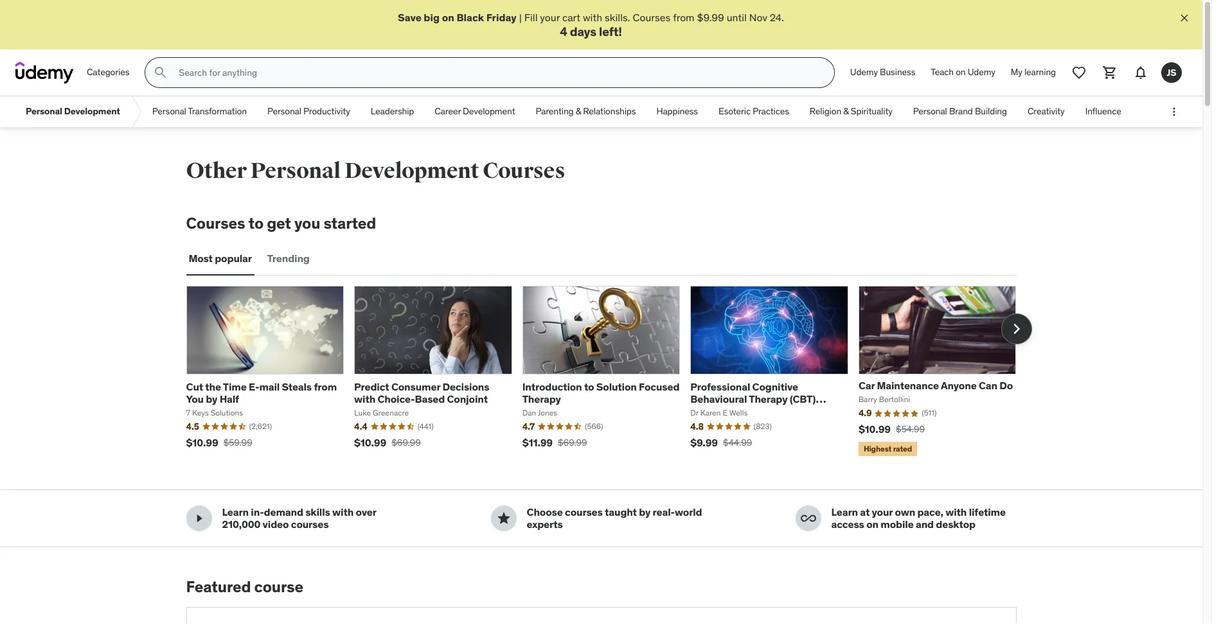Task type: vqa. For each thing, say whether or not it's contained in the screenshot.
Choose a language image
no



Task type: describe. For each thing, give the bounding box(es) containing it.
to for solution
[[584, 380, 594, 393]]

teach on udemy link
[[923, 57, 1003, 88]]

learn in-demand skills with over 210,000 video courses
[[222, 506, 376, 531]]

close image
[[1178, 12, 1191, 24]]

car maintenance anyone can do
[[858, 379, 1013, 392]]

skills.
[[605, 11, 630, 24]]

js link
[[1156, 57, 1187, 88]]

transformation
[[188, 106, 247, 117]]

professional cognitive behavioural therapy (cbt) diploma
[[690, 380, 816, 418]]

professional cognitive behavioural therapy (cbt) diploma link
[[690, 380, 826, 418]]

business
[[880, 66, 915, 78]]

choose courses taught by real-world experts
[[527, 506, 702, 531]]

access
[[831, 518, 864, 531]]

career development
[[435, 106, 515, 117]]

desktop
[[936, 518, 975, 531]]

started
[[324, 213, 376, 233]]

career
[[435, 106, 461, 117]]

save big on black friday | fill your cart with skills. courses from $9.99 until nov 24. 4 days left!
[[398, 11, 784, 39]]

personal brand building link
[[903, 97, 1017, 127]]

Search for anything text field
[[176, 62, 819, 84]]

medium image for learn
[[800, 511, 816, 527]]

most
[[189, 252, 213, 265]]

|
[[519, 11, 522, 24]]

your inside save big on black friday | fill your cart with skills. courses from $9.99 until nov 24. 4 days left!
[[540, 11, 560, 24]]

real-
[[653, 506, 675, 519]]

can
[[979, 379, 997, 392]]

you
[[294, 213, 320, 233]]

personal transformation
[[152, 106, 247, 117]]

notifications image
[[1133, 65, 1148, 80]]

diploma
[[690, 405, 730, 418]]

esoteric practices
[[718, 106, 789, 117]]

cut the time e-mail steals from you by half
[[186, 380, 337, 405]]

therapy inside the introduction to solution focused therapy
[[522, 393, 561, 405]]

religion
[[810, 106, 841, 117]]

predict
[[354, 380, 389, 393]]

parenting
[[536, 106, 574, 117]]

0 horizontal spatial courses
[[186, 213, 245, 233]]

trending
[[267, 252, 310, 265]]

solution
[[596, 380, 637, 393]]

development for personal development
[[64, 106, 120, 117]]

cut the time e-mail steals from you by half link
[[186, 380, 337, 405]]

until
[[727, 11, 747, 24]]

demand
[[264, 506, 303, 519]]

personal productivity link
[[257, 97, 360, 127]]

medium image
[[191, 511, 207, 527]]

steals
[[282, 380, 312, 393]]

time
[[223, 380, 247, 393]]

based
[[415, 393, 445, 405]]

world
[[675, 506, 702, 519]]

on inside save big on black friday | fill your cart with skills. courses from $9.99 until nov 24. 4 days left!
[[442, 11, 454, 24]]

next image
[[1006, 319, 1027, 340]]

with inside predict consumer decisions with choice-based conjoint
[[354, 393, 375, 405]]

cart
[[562, 11, 580, 24]]

influence
[[1085, 106, 1121, 117]]

udemy image
[[15, 62, 74, 84]]

udemy inside udemy business link
[[850, 66, 878, 78]]

choose
[[527, 506, 563, 519]]

medium image for choose
[[496, 511, 511, 527]]

categories
[[87, 66, 129, 78]]

learn for learn in-demand skills with over 210,000 video courses
[[222, 506, 249, 519]]

to for get
[[248, 213, 264, 233]]

personal up you
[[250, 158, 341, 185]]

productivity
[[303, 106, 350, 117]]

from inside save big on black friday | fill your cart with skills. courses from $9.99 until nov 24. 4 days left!
[[673, 11, 695, 24]]

left!
[[599, 24, 622, 39]]

with inside save big on black friday | fill your cart with skills. courses from $9.99 until nov 24. 4 days left!
[[583, 11, 602, 24]]

in-
[[251, 506, 264, 519]]

personal brand building
[[913, 106, 1007, 117]]

shopping cart with 0 items image
[[1102, 65, 1118, 80]]

udemy inside teach on udemy link
[[968, 66, 995, 78]]

creativity
[[1028, 106, 1065, 117]]

big
[[424, 11, 440, 24]]

learning
[[1024, 66, 1056, 78]]

conjoint
[[447, 393, 488, 405]]

submit search image
[[153, 65, 169, 80]]

mail
[[259, 380, 280, 393]]

car maintenance anyone can do link
[[858, 379, 1013, 392]]

predict consumer decisions with choice-based conjoint link
[[354, 380, 489, 405]]

js
[[1167, 67, 1176, 78]]

black
[[457, 11, 484, 24]]

personal transformation link
[[142, 97, 257, 127]]

with inside learn at your own pace, with lifetime access on mobile and desktop
[[946, 506, 967, 519]]

spirituality
[[851, 106, 892, 117]]

relationships
[[583, 106, 636, 117]]

religion & spirituality
[[810, 106, 892, 117]]

maintenance
[[877, 379, 939, 392]]

pace,
[[917, 506, 943, 519]]

personal development link
[[15, 97, 130, 127]]

more subcategory menu links image
[[1168, 106, 1181, 118]]

happiness
[[656, 106, 698, 117]]



Task type: locate. For each thing, give the bounding box(es) containing it.
personal for personal development
[[26, 106, 62, 117]]

personal left "brand"
[[913, 106, 947, 117]]

teach
[[931, 66, 954, 78]]

0 horizontal spatial udemy
[[850, 66, 878, 78]]

by right you
[[206, 393, 217, 405]]

learn
[[222, 506, 249, 519], [831, 506, 858, 519]]

1 udemy from the left
[[850, 66, 878, 78]]

religion & spirituality link
[[799, 97, 903, 127]]

leadership link
[[360, 97, 424, 127]]

personal inside personal development link
[[26, 106, 62, 117]]

personal down udemy image
[[26, 106, 62, 117]]

medium image left experts
[[496, 511, 511, 527]]

development
[[64, 106, 120, 117], [463, 106, 515, 117], [344, 158, 479, 185]]

and
[[916, 518, 934, 531]]

1 horizontal spatial from
[[673, 11, 695, 24]]

personal for personal brand building
[[913, 106, 947, 117]]

trending button
[[265, 244, 312, 274]]

consumer
[[391, 380, 440, 393]]

2 medium image from the left
[[800, 511, 816, 527]]

1 horizontal spatial courses
[[483, 158, 565, 185]]

1 learn from the left
[[222, 506, 249, 519]]

professional
[[690, 380, 750, 393]]

& right the parenting
[[576, 106, 581, 117]]

parenting & relationships link
[[525, 97, 646, 127]]

practices
[[753, 106, 789, 117]]

to left get
[[248, 213, 264, 233]]

courses left taught
[[565, 506, 603, 519]]

with up days
[[583, 11, 602, 24]]

0 vertical spatial by
[[206, 393, 217, 405]]

0 vertical spatial courses
[[633, 11, 670, 24]]

learn for learn at your own pace, with lifetime access on mobile and desktop
[[831, 506, 858, 519]]

influence link
[[1075, 97, 1131, 127]]

experts
[[527, 518, 563, 531]]

2 horizontal spatial on
[[956, 66, 966, 78]]

0 horizontal spatial your
[[540, 11, 560, 24]]

most popular
[[189, 252, 252, 265]]

esoteric practices link
[[708, 97, 799, 127]]

to inside the introduction to solution focused therapy
[[584, 380, 594, 393]]

behavioural
[[690, 393, 747, 405]]

other personal development courses
[[186, 158, 565, 185]]

udemy left my
[[968, 66, 995, 78]]

by
[[206, 393, 217, 405], [639, 506, 650, 519]]

anyone
[[941, 379, 977, 392]]

happiness link
[[646, 97, 708, 127]]

arrow pointing to subcategory menu links image
[[130, 97, 142, 127]]

half
[[220, 393, 239, 405]]

brand
[[949, 106, 973, 117]]

udemy business link
[[842, 57, 923, 88]]

by inside choose courses taught by real-world experts
[[639, 506, 650, 519]]

your right at
[[872, 506, 893, 519]]

on left mobile
[[866, 518, 878, 531]]

0 horizontal spatial &
[[576, 106, 581, 117]]

0 horizontal spatial from
[[314, 380, 337, 393]]

cognitive
[[752, 380, 798, 393]]

save
[[398, 11, 421, 24]]

udemy business
[[850, 66, 915, 78]]

medium image left access at the bottom of the page
[[800, 511, 816, 527]]

learn left the in-
[[222, 506, 249, 519]]

personal for personal productivity
[[267, 106, 301, 117]]

1 horizontal spatial therapy
[[749, 393, 787, 405]]

personal development
[[26, 106, 120, 117]]

friday
[[486, 11, 516, 24]]

2 horizontal spatial courses
[[633, 11, 670, 24]]

with left choice-
[[354, 393, 375, 405]]

1 & from the left
[[576, 106, 581, 117]]

courses
[[633, 11, 670, 24], [483, 158, 565, 185], [186, 213, 245, 233]]

creativity link
[[1017, 97, 1075, 127]]

1 horizontal spatial by
[[639, 506, 650, 519]]

building
[[975, 106, 1007, 117]]

udemy
[[850, 66, 878, 78], [968, 66, 995, 78]]

medium image
[[496, 511, 511, 527], [800, 511, 816, 527]]

parenting & relationships
[[536, 106, 636, 117]]

esoteric
[[718, 106, 751, 117]]

0 horizontal spatial medium image
[[496, 511, 511, 527]]

2 learn from the left
[[831, 506, 858, 519]]

0 horizontal spatial by
[[206, 393, 217, 405]]

introduction to solution focused therapy link
[[522, 380, 679, 405]]

1 horizontal spatial your
[[872, 506, 893, 519]]

lifetime
[[969, 506, 1006, 519]]

1 therapy from the left
[[522, 393, 561, 405]]

introduction to solution focused therapy
[[522, 380, 679, 405]]

1 vertical spatial on
[[956, 66, 966, 78]]

from inside cut the time e-mail steals from you by half
[[314, 380, 337, 393]]

2 vertical spatial courses
[[186, 213, 245, 233]]

with
[[583, 11, 602, 24], [354, 393, 375, 405], [332, 506, 354, 519], [946, 506, 967, 519]]

popular
[[215, 252, 252, 265]]

you
[[186, 393, 204, 405]]

courses right video on the bottom of the page
[[291, 518, 329, 531]]

personal right arrow pointing to subcategory menu links icon
[[152, 106, 186, 117]]

0 horizontal spatial courses
[[291, 518, 329, 531]]

& right religion
[[843, 106, 849, 117]]

development inside personal development link
[[64, 106, 120, 117]]

nov
[[749, 11, 767, 24]]

& for parenting
[[576, 106, 581, 117]]

0 horizontal spatial learn
[[222, 506, 249, 519]]

with left over
[[332, 506, 354, 519]]

development down leadership link at the left top
[[344, 158, 479, 185]]

from
[[673, 11, 695, 24], [314, 380, 337, 393]]

on right big
[[442, 11, 454, 24]]

at
[[860, 506, 870, 519]]

wishlist image
[[1071, 65, 1087, 80]]

other
[[186, 158, 247, 185]]

&
[[576, 106, 581, 117], [843, 106, 849, 117]]

featured course
[[186, 577, 303, 597]]

from left $9.99
[[673, 11, 695, 24]]

0 horizontal spatial to
[[248, 213, 264, 233]]

my learning link
[[1003, 57, 1064, 88]]

(cbt)
[[790, 393, 816, 405]]

1 horizontal spatial udemy
[[968, 66, 995, 78]]

video
[[263, 518, 289, 531]]

1 vertical spatial to
[[584, 380, 594, 393]]

courses inside choose courses taught by real-world experts
[[565, 506, 603, 519]]

2 vertical spatial on
[[866, 518, 878, 531]]

1 vertical spatial your
[[872, 506, 893, 519]]

the
[[205, 380, 221, 393]]

0 vertical spatial from
[[673, 11, 695, 24]]

therapy inside professional cognitive behavioural therapy (cbt) diploma
[[749, 393, 787, 405]]

personal for personal transformation
[[152, 106, 186, 117]]

1 horizontal spatial courses
[[565, 506, 603, 519]]

fill
[[524, 11, 538, 24]]

1 horizontal spatial learn
[[831, 506, 858, 519]]

personal inside personal productivity link
[[267, 106, 301, 117]]

my
[[1011, 66, 1022, 78]]

introduction
[[522, 380, 582, 393]]

leadership
[[371, 106, 414, 117]]

210,000
[[222, 518, 260, 531]]

most popular button
[[186, 244, 254, 274]]

carousel element
[[186, 286, 1032, 459]]

get
[[267, 213, 291, 233]]

learn inside learn at your own pace, with lifetime access on mobile and desktop
[[831, 506, 858, 519]]

career development link
[[424, 97, 525, 127]]

development down categories dropdown button at the top left of page
[[64, 106, 120, 117]]

own
[[895, 506, 915, 519]]

with right pace,
[[946, 506, 967, 519]]

1 vertical spatial courses
[[483, 158, 565, 185]]

0 vertical spatial on
[[442, 11, 454, 24]]

choice-
[[378, 393, 415, 405]]

days
[[570, 24, 596, 39]]

personal productivity
[[267, 106, 350, 117]]

courses inside learn in-demand skills with over 210,000 video courses
[[291, 518, 329, 531]]

to left solution
[[584, 380, 594, 393]]

predict consumer decisions with choice-based conjoint
[[354, 380, 489, 405]]

courses inside save big on black friday | fill your cart with skills. courses from $9.99 until nov 24. 4 days left!
[[633, 11, 670, 24]]

your inside learn at your own pace, with lifetime access on mobile and desktop
[[872, 506, 893, 519]]

courses to get you started
[[186, 213, 376, 233]]

1 horizontal spatial medium image
[[800, 511, 816, 527]]

1 horizontal spatial on
[[866, 518, 878, 531]]

my learning
[[1011, 66, 1056, 78]]

on right teach
[[956, 66, 966, 78]]

by left real-
[[639, 506, 650, 519]]

learn inside learn in-demand skills with over 210,000 video courses
[[222, 506, 249, 519]]

taught
[[605, 506, 637, 519]]

0 vertical spatial your
[[540, 11, 560, 24]]

1 horizontal spatial to
[[584, 380, 594, 393]]

personal inside personal brand building "link"
[[913, 106, 947, 117]]

decisions
[[442, 380, 489, 393]]

by inside cut the time e-mail steals from you by half
[[206, 393, 217, 405]]

e-
[[249, 380, 259, 393]]

0 vertical spatial to
[[248, 213, 264, 233]]

courses
[[565, 506, 603, 519], [291, 518, 329, 531]]

2 udemy from the left
[[968, 66, 995, 78]]

4
[[560, 24, 567, 39]]

1 medium image from the left
[[496, 511, 511, 527]]

development for career development
[[463, 106, 515, 117]]

udemy left business
[[850, 66, 878, 78]]

do
[[1000, 379, 1013, 392]]

development inside career development link
[[463, 106, 515, 117]]

2 therapy from the left
[[749, 393, 787, 405]]

1 horizontal spatial &
[[843, 106, 849, 117]]

1 vertical spatial by
[[639, 506, 650, 519]]

2 & from the left
[[843, 106, 849, 117]]

personal left productivity
[[267, 106, 301, 117]]

0 horizontal spatial on
[[442, 11, 454, 24]]

your right fill
[[540, 11, 560, 24]]

learn left at
[[831, 506, 858, 519]]

learn at your own pace, with lifetime access on mobile and desktop
[[831, 506, 1006, 531]]

on
[[442, 11, 454, 24], [956, 66, 966, 78], [866, 518, 878, 531]]

from right steals
[[314, 380, 337, 393]]

development down the search for anything text box
[[463, 106, 515, 117]]

& for religion
[[843, 106, 849, 117]]

1 vertical spatial from
[[314, 380, 337, 393]]

on inside learn at your own pace, with lifetime access on mobile and desktop
[[866, 518, 878, 531]]

0 horizontal spatial therapy
[[522, 393, 561, 405]]

to
[[248, 213, 264, 233], [584, 380, 594, 393]]

with inside learn in-demand skills with over 210,000 video courses
[[332, 506, 354, 519]]



